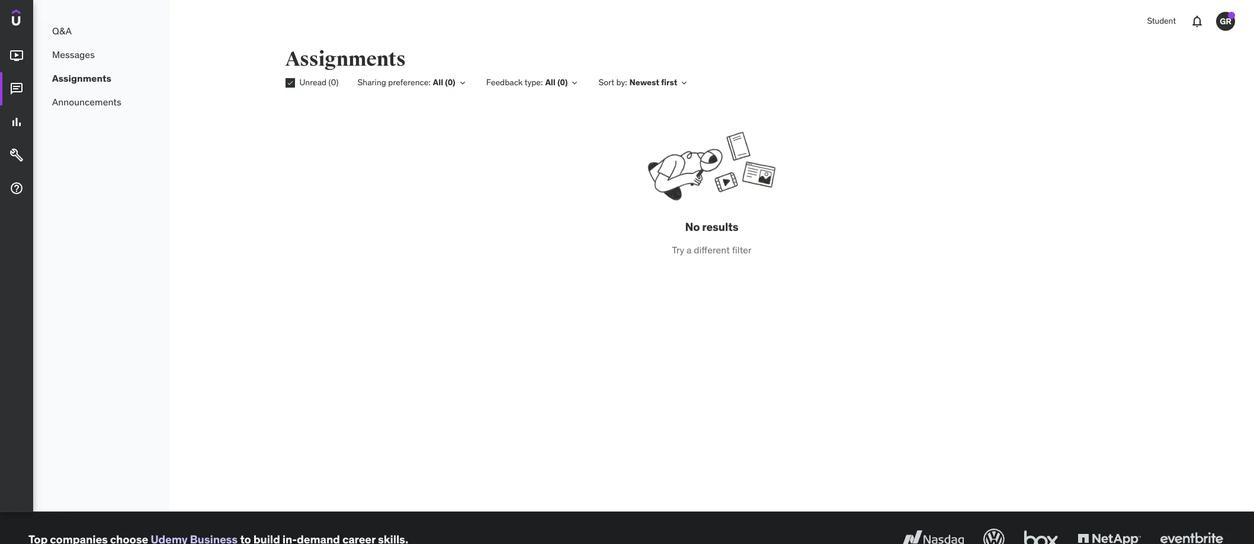 Task type: vqa. For each thing, say whether or not it's contained in the screenshot.


Task type: locate. For each thing, give the bounding box(es) containing it.
preference:
[[388, 77, 431, 88]]

xsmall image for sharing preference: all (0)
[[458, 78, 467, 88]]

assignments up unread (0)
[[285, 47, 406, 72]]

2 horizontal spatial (0)
[[557, 77, 568, 88]]

xsmall image
[[680, 78, 689, 88], [285, 78, 295, 88]]

all
[[433, 77, 443, 88], [545, 77, 556, 88]]

try
[[672, 244, 684, 256]]

xsmall image right first
[[680, 78, 689, 88]]

2 xsmall image from the left
[[570, 78, 580, 88]]

0 horizontal spatial xsmall image
[[458, 78, 467, 88]]

0 horizontal spatial all
[[433, 77, 443, 88]]

1 (0) from the left
[[329, 77, 339, 88]]

medium image
[[9, 49, 24, 63], [9, 148, 24, 162], [9, 181, 24, 196]]

all right "type:"
[[545, 77, 556, 88]]

0 horizontal spatial (0)
[[329, 77, 339, 88]]

different
[[694, 244, 730, 256]]

medium image
[[9, 82, 24, 96], [9, 115, 24, 129]]

nasdaq image
[[899, 527, 967, 545]]

unread
[[300, 77, 327, 88]]

(0) right preference:
[[445, 77, 455, 88]]

box image
[[1021, 527, 1061, 545]]

feedback type: all (0)
[[486, 77, 568, 88]]

(0)
[[329, 77, 339, 88], [445, 77, 455, 88], [557, 77, 568, 88]]

assignments link
[[33, 66, 169, 90]]

sort
[[599, 77, 614, 88]]

volkswagen image
[[981, 527, 1007, 545]]

a
[[687, 244, 692, 256]]

gr link
[[1212, 7, 1240, 36]]

announcements
[[52, 96, 121, 108]]

no
[[685, 220, 700, 234]]

0 vertical spatial medium image
[[9, 82, 24, 96]]

messages link
[[33, 43, 169, 66]]

3 (0) from the left
[[557, 77, 568, 88]]

udemy image
[[12, 9, 66, 30]]

sharing
[[358, 77, 386, 88]]

feedback
[[486, 77, 523, 88]]

try a different filter
[[672, 244, 752, 256]]

2 vertical spatial medium image
[[9, 181, 24, 196]]

assignments up announcements
[[52, 72, 111, 84]]

1 vertical spatial medium image
[[9, 148, 24, 162]]

1 horizontal spatial xsmall image
[[680, 78, 689, 88]]

notifications image
[[1190, 14, 1205, 28]]

xsmall image
[[458, 78, 467, 88], [570, 78, 580, 88]]

sharing preference: all (0)
[[358, 77, 455, 88]]

3 medium image from the top
[[9, 181, 24, 196]]

xsmall image left unread
[[285, 78, 295, 88]]

0 vertical spatial medium image
[[9, 49, 24, 63]]

2 (0) from the left
[[445, 77, 455, 88]]

all right preference:
[[433, 77, 443, 88]]

2 all from the left
[[545, 77, 556, 88]]

sort by: newest first
[[599, 77, 677, 88]]

type:
[[525, 77, 543, 88]]

1 vertical spatial medium image
[[9, 115, 24, 129]]

1 xsmall image from the left
[[458, 78, 467, 88]]

gr
[[1220, 16, 1232, 26]]

netapp image
[[1075, 527, 1144, 545]]

1 medium image from the top
[[9, 49, 24, 63]]

xsmall image left feedback
[[458, 78, 467, 88]]

(0) right "type:"
[[557, 77, 568, 88]]

assignments
[[285, 47, 406, 72], [52, 72, 111, 84]]

messages
[[52, 48, 95, 60]]

results
[[702, 220, 739, 234]]

1 horizontal spatial xsmall image
[[570, 78, 580, 88]]

1 horizontal spatial all
[[545, 77, 556, 88]]

xsmall image left sort
[[570, 78, 580, 88]]

0 horizontal spatial xsmall image
[[285, 78, 295, 88]]

1 horizontal spatial (0)
[[445, 77, 455, 88]]

(0) right unread
[[329, 77, 339, 88]]

1 all from the left
[[433, 77, 443, 88]]



Task type: describe. For each thing, give the bounding box(es) containing it.
1 medium image from the top
[[9, 82, 24, 96]]

1 horizontal spatial assignments
[[285, 47, 406, 72]]

1 xsmall image from the left
[[680, 78, 689, 88]]

2 xsmall image from the left
[[285, 78, 295, 88]]

all for sharing preference:
[[433, 77, 443, 88]]

xsmall image for feedback type: all (0)
[[570, 78, 580, 88]]

student link
[[1140, 7, 1183, 36]]

by:
[[616, 77, 627, 88]]

2 medium image from the top
[[9, 115, 24, 129]]

newest
[[630, 77, 659, 88]]

eventbrite image
[[1158, 527, 1226, 545]]

you have alerts image
[[1228, 12, 1235, 19]]

no results
[[685, 220, 739, 234]]

student
[[1147, 16, 1176, 26]]

(0) for feedback type: all (0)
[[557, 77, 568, 88]]

announcements link
[[33, 90, 169, 114]]

(0) for sharing preference: all (0)
[[445, 77, 455, 88]]

2 medium image from the top
[[9, 148, 24, 162]]

q&a
[[52, 25, 72, 37]]

0 horizontal spatial assignments
[[52, 72, 111, 84]]

unread (0)
[[300, 77, 339, 88]]

q&a link
[[33, 19, 169, 43]]

all for feedback type:
[[545, 77, 556, 88]]

first
[[661, 77, 677, 88]]

filter
[[732, 244, 752, 256]]



